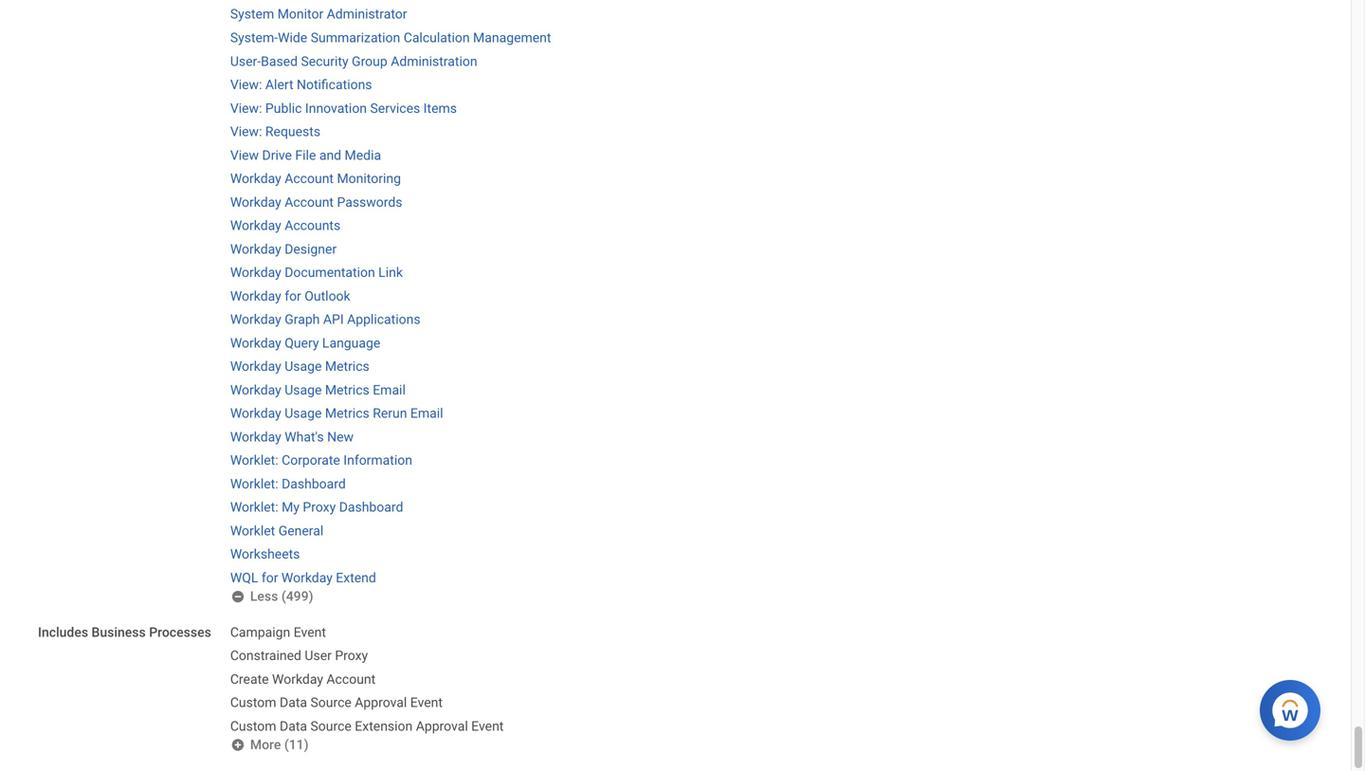 Task type: locate. For each thing, give the bounding box(es) containing it.
usage inside 'link'
[[285, 359, 322, 374]]

view: down user-
[[230, 77, 262, 92]]

for for workday
[[262, 570, 278, 586]]

0 vertical spatial for
[[285, 288, 301, 304]]

summarization
[[311, 30, 400, 46]]

1 metrics from the top
[[325, 359, 370, 374]]

0 vertical spatial account
[[285, 171, 334, 186]]

3 usage from the top
[[285, 406, 322, 421]]

1 vertical spatial account
[[285, 194, 334, 210]]

worklet: for worklet: my proxy dashboard
[[230, 499, 278, 515]]

view: inside "link"
[[230, 77, 262, 92]]

items selected list containing system monitor administrator
[[230, 0, 676, 587]]

view: up 'view'
[[230, 124, 262, 139]]

system monitor administrator link
[[230, 3, 407, 22]]

view: requests link
[[230, 120, 321, 139]]

1 vertical spatial worklet:
[[230, 476, 278, 492]]

view: for view: alert notifications
[[230, 77, 262, 92]]

workday for workday usage metrics rerun email
[[230, 406, 281, 421]]

custom data source approval event element
[[230, 691, 443, 711]]

system-wide summarization calculation management link
[[230, 26, 551, 46]]

proxy
[[303, 499, 336, 515], [335, 648, 368, 664]]

campaign
[[230, 624, 290, 640]]

3 worklet: from the top
[[230, 499, 278, 515]]

proxy right 'my'
[[303, 499, 336, 515]]

2 vertical spatial event
[[472, 718, 504, 734]]

calculation
[[404, 30, 470, 46]]

0 vertical spatial view:
[[230, 77, 262, 92]]

2 usage from the top
[[285, 382, 322, 398]]

account inside campaign event constrained user proxy create workday account custom data source approval event custom data source extension approval event
[[327, 671, 376, 687]]

workday account monitoring link
[[230, 167, 401, 186]]

worklet: my proxy dashboard
[[230, 499, 403, 515]]

1 usage from the top
[[285, 359, 322, 374]]

create workday account element
[[230, 668, 376, 687]]

constrained
[[230, 648, 302, 664]]

0 horizontal spatial for
[[262, 570, 278, 586]]

wql
[[230, 570, 258, 586]]

corporate
[[282, 453, 340, 468]]

2 worklet: from the top
[[230, 476, 278, 492]]

account inside workday account passwords workday accounts
[[285, 194, 334, 210]]

approval up extension
[[355, 695, 407, 711]]

administration
[[391, 53, 478, 69]]

0 vertical spatial worklet:
[[230, 453, 278, 468]]

3 view: from the top
[[230, 124, 262, 139]]

1 horizontal spatial event
[[410, 695, 443, 711]]

1 vertical spatial source
[[311, 718, 352, 734]]

account inside workday account monitoring link
[[285, 171, 334, 186]]

custom down create
[[230, 695, 277, 711]]

data
[[280, 695, 307, 711], [280, 718, 307, 734]]

worklet:
[[230, 453, 278, 468], [230, 476, 278, 492], [230, 499, 278, 515]]

0 horizontal spatial email
[[373, 382, 406, 398]]

metrics for rerun
[[325, 406, 370, 421]]

requests
[[265, 124, 321, 139]]

view: alert notifications
[[230, 77, 372, 92]]

1 horizontal spatial email
[[411, 406, 443, 421]]

workday usage metrics rerun email
[[230, 406, 443, 421]]

and
[[319, 147, 342, 163]]

workday accounts link
[[230, 214, 341, 233]]

email
[[373, 382, 406, 398], [411, 406, 443, 421]]

usage down workday usage metrics at the left top of page
[[285, 382, 322, 398]]

workday usage metrics email
[[230, 382, 406, 398]]

1 vertical spatial proxy
[[335, 648, 368, 664]]

metrics up workday usage metrics rerun email link
[[325, 382, 370, 398]]

0 vertical spatial dashboard
[[282, 476, 346, 492]]

1 vertical spatial for
[[262, 570, 278, 586]]

wql for workday extend link
[[230, 566, 376, 586]]

2 vertical spatial account
[[327, 671, 376, 687]]

workday inside 'link'
[[230, 359, 281, 374]]

workday what's new
[[230, 429, 354, 445]]

0 vertical spatial approval
[[355, 695, 407, 711]]

1 horizontal spatial approval
[[416, 718, 468, 734]]

custom
[[230, 695, 277, 711], [230, 718, 277, 734]]

view: for view: public innovation services items
[[230, 100, 262, 116]]

dashboard down information
[[339, 499, 403, 515]]

link
[[379, 265, 403, 280]]

worklet general link
[[230, 519, 324, 539]]

1 vertical spatial usage
[[285, 382, 322, 398]]

email up rerun
[[373, 382, 406, 398]]

custom up more
[[230, 718, 277, 734]]

view: public innovation services items
[[230, 100, 457, 116]]

general
[[279, 523, 324, 539]]

graph
[[285, 312, 320, 327]]

2 vertical spatial usage
[[285, 406, 322, 421]]

0 vertical spatial metrics
[[325, 359, 370, 374]]

worklet: for worklet: dashboard
[[230, 476, 278, 492]]

2 metrics from the top
[[325, 382, 370, 398]]

account up workday account passwords link
[[285, 171, 334, 186]]

workday usage metrics rerun email link
[[230, 402, 443, 421]]

1 data from the top
[[280, 695, 307, 711]]

usage down the query
[[285, 359, 322, 374]]

view: up view: requests link
[[230, 100, 262, 116]]

source down custom data source approval event 'element'
[[311, 718, 352, 734]]

0 horizontal spatial approval
[[355, 695, 407, 711]]

workday for workday what's new
[[230, 429, 281, 445]]

extend
[[336, 570, 376, 586]]

metrics
[[325, 359, 370, 374], [325, 382, 370, 398], [325, 406, 370, 421]]

file
[[295, 147, 316, 163]]

account up accounts
[[285, 194, 334, 210]]

3 metrics from the top
[[325, 406, 370, 421]]

account for monitoring
[[285, 171, 334, 186]]

proxy inside worklet: my proxy dashboard link
[[303, 499, 336, 515]]

new
[[327, 429, 354, 445]]

1 vertical spatial event
[[410, 695, 443, 711]]

1 horizontal spatial for
[[285, 288, 301, 304]]

based
[[261, 53, 298, 69]]

(499)
[[282, 589, 313, 604]]

workday for workday account monitoring
[[230, 171, 281, 186]]

items selected list containing campaign event
[[230, 621, 534, 735]]

data up (11)
[[280, 718, 307, 734]]

0 vertical spatial custom
[[230, 695, 277, 711]]

includes business processes
[[38, 624, 211, 640]]

constrained user proxy element
[[230, 644, 368, 664]]

0 vertical spatial data
[[280, 695, 307, 711]]

usage up what's
[[285, 406, 322, 421]]

items selected list for (499)
[[230, 0, 676, 587]]

usage for email
[[285, 382, 322, 398]]

1 worklet: from the top
[[230, 453, 278, 468]]

1 vertical spatial custom
[[230, 718, 277, 734]]

1 vertical spatial email
[[411, 406, 443, 421]]

proxy inside campaign event constrained user proxy create workday account custom data source approval event custom data source extension approval event
[[335, 648, 368, 664]]

campaign event element
[[230, 621, 326, 640]]

1 vertical spatial items selected list
[[230, 621, 534, 735]]

1 view: from the top
[[230, 77, 262, 92]]

worklet: corporate information link
[[230, 449, 413, 468]]

data down create workday account element on the bottom left of the page
[[280, 695, 307, 711]]

account up custom data source approval event 'element'
[[327, 671, 376, 687]]

dashboard up worklet: my proxy dashboard link
[[282, 476, 346, 492]]

1 source from the top
[[311, 695, 352, 711]]

1 vertical spatial data
[[280, 718, 307, 734]]

worklet: my proxy dashboard link
[[230, 496, 403, 515]]

for up graph
[[285, 288, 301, 304]]

1 vertical spatial dashboard
[[339, 499, 403, 515]]

0 vertical spatial source
[[311, 695, 352, 711]]

view drive file and media
[[230, 147, 381, 163]]

0 vertical spatial items selected list
[[230, 0, 676, 587]]

1 vertical spatial view:
[[230, 100, 262, 116]]

2 items selected list from the top
[[230, 621, 534, 735]]

2 vertical spatial view:
[[230, 124, 262, 139]]

source down create workday account element on the bottom left of the page
[[311, 695, 352, 711]]

metrics up "new"
[[325, 406, 370, 421]]

dashboard
[[282, 476, 346, 492], [339, 499, 403, 515]]

management
[[473, 30, 551, 46]]

0 vertical spatial usage
[[285, 359, 322, 374]]

rerun
[[373, 406, 407, 421]]

2 view: from the top
[[230, 100, 262, 116]]

user-
[[230, 53, 261, 69]]

worklet: for worklet: corporate information
[[230, 453, 278, 468]]

email right rerun
[[411, 406, 443, 421]]

view:
[[230, 77, 262, 92], [230, 100, 262, 116], [230, 124, 262, 139]]

what's
[[285, 429, 324, 445]]

1 items selected list from the top
[[230, 0, 676, 587]]

worksheets
[[230, 546, 300, 562]]

for up the less (499) dropdown button
[[262, 570, 278, 586]]

items selected list
[[230, 0, 676, 587], [230, 621, 534, 735]]

less
[[250, 589, 278, 604]]

view: for view: requests
[[230, 124, 262, 139]]

0 vertical spatial event
[[294, 624, 326, 640]]

system monitor administrator
[[230, 6, 407, 22]]

workday query language link
[[230, 331, 381, 351]]

items
[[424, 100, 457, 116]]

worklet
[[230, 523, 275, 539]]

2 vertical spatial worklet:
[[230, 499, 278, 515]]

1 vertical spatial metrics
[[325, 382, 370, 398]]

campaign event constrained user proxy create workday account custom data source approval event custom data source extension approval event
[[230, 624, 504, 734]]

approval right extension
[[416, 718, 468, 734]]

metrics down language
[[325, 359, 370, 374]]

designer
[[285, 241, 337, 257]]

0 vertical spatial proxy
[[303, 499, 336, 515]]

more
[[250, 737, 281, 753]]

custom data source extension approval event element
[[230, 715, 504, 734]]

2 vertical spatial metrics
[[325, 406, 370, 421]]

source
[[311, 695, 352, 711], [311, 718, 352, 734]]

workday account passwords workday accounts
[[230, 194, 403, 233]]

proxy right user
[[335, 648, 368, 664]]

my
[[282, 499, 300, 515]]



Task type: vqa. For each thing, say whether or not it's contained in the screenshot.
the rightmost the search icon
no



Task type: describe. For each thing, give the bounding box(es) containing it.
system-wide summarization calculation management
[[230, 30, 551, 46]]

workday usage metrics email link
[[230, 378, 406, 398]]

1 custom from the top
[[230, 695, 277, 711]]

(11)
[[284, 737, 309, 753]]

user
[[305, 648, 332, 664]]

items selected list for (11)
[[230, 621, 534, 735]]

workday designer
[[230, 241, 337, 257]]

api
[[323, 312, 344, 327]]

workday for workday documentation link
[[230, 265, 281, 280]]

workday what's new link
[[230, 425, 354, 445]]

workday graph api applications
[[230, 312, 421, 327]]

account for passwords
[[285, 194, 334, 210]]

applications
[[347, 312, 421, 327]]

services
[[370, 100, 420, 116]]

view drive file and media link
[[230, 143, 381, 163]]

worklet general
[[230, 523, 324, 539]]

processes
[[149, 624, 211, 640]]

user-based security group administration
[[230, 53, 478, 69]]

worksheets link
[[230, 543, 300, 562]]

workday documentation link
[[230, 265, 403, 280]]

workday for workday account passwords workday accounts
[[230, 194, 281, 210]]

for for outlook
[[285, 288, 301, 304]]

workday for workday usage metrics
[[230, 359, 281, 374]]

view
[[230, 147, 259, 163]]

workday designer link
[[230, 237, 337, 257]]

usage for rerun
[[285, 406, 322, 421]]

accounts
[[285, 218, 341, 233]]

wql for workday extend
[[230, 570, 376, 586]]

media
[[345, 147, 381, 163]]

view: requests
[[230, 124, 321, 139]]

less (499)
[[250, 589, 313, 604]]

administrator
[[327, 6, 407, 22]]

create
[[230, 671, 269, 687]]

workday usage metrics
[[230, 359, 370, 374]]

public
[[265, 100, 302, 116]]

workday assistant region
[[1260, 672, 1329, 741]]

system-
[[230, 30, 278, 46]]

alert
[[265, 77, 294, 92]]

workday for workday usage metrics email
[[230, 382, 281, 398]]

2 horizontal spatial event
[[472, 718, 504, 734]]

2 custom from the top
[[230, 718, 277, 734]]

more (11) button
[[230, 735, 311, 754]]

extension
[[355, 718, 413, 734]]

workday for workday graph api applications
[[230, 312, 281, 327]]

workday for outlook
[[230, 288, 351, 304]]

dashboard inside worklet: my proxy dashboard link
[[339, 499, 403, 515]]

workday query language
[[230, 335, 381, 351]]

workday account monitoring
[[230, 171, 401, 186]]

workday documentation link link
[[230, 261, 403, 280]]

metrics inside 'link'
[[325, 359, 370, 374]]

notifications
[[297, 77, 372, 92]]

2 data from the top
[[280, 718, 307, 734]]

workday account passwords link
[[230, 190, 403, 210]]

workday inside campaign event constrained user proxy create workday account custom data source approval event custom data source extension approval event
[[272, 671, 323, 687]]

workday for workday designer
[[230, 241, 281, 257]]

dashboard inside worklet: dashboard link
[[282, 476, 346, 492]]

drive
[[262, 147, 292, 163]]

information
[[344, 453, 413, 468]]

outlook
[[305, 288, 351, 304]]

query
[[285, 335, 319, 351]]

workday for outlook link
[[230, 284, 351, 304]]

more (11)
[[250, 737, 309, 753]]

user-based security group administration link
[[230, 50, 478, 69]]

system
[[230, 6, 274, 22]]

workday for workday query language
[[230, 335, 281, 351]]

includes
[[38, 624, 88, 640]]

less (499) button
[[230, 587, 315, 605]]

passwords
[[337, 194, 403, 210]]

business
[[92, 624, 146, 640]]

workday usage metrics link
[[230, 355, 370, 374]]

language
[[322, 335, 381, 351]]

group
[[352, 53, 388, 69]]

workday for workday for outlook
[[230, 288, 281, 304]]

view: public innovation services items link
[[230, 97, 457, 116]]

security
[[301, 53, 349, 69]]

view: alert notifications link
[[230, 73, 372, 92]]

wide
[[278, 30, 308, 46]]

2 source from the top
[[311, 718, 352, 734]]

1 vertical spatial approval
[[416, 718, 468, 734]]

innovation
[[305, 100, 367, 116]]

worklet: dashboard link
[[230, 472, 346, 492]]

worklet: corporate information
[[230, 453, 413, 468]]

metrics for email
[[325, 382, 370, 398]]

0 vertical spatial email
[[373, 382, 406, 398]]

0 horizontal spatial event
[[294, 624, 326, 640]]

worklet: dashboard
[[230, 476, 346, 492]]



